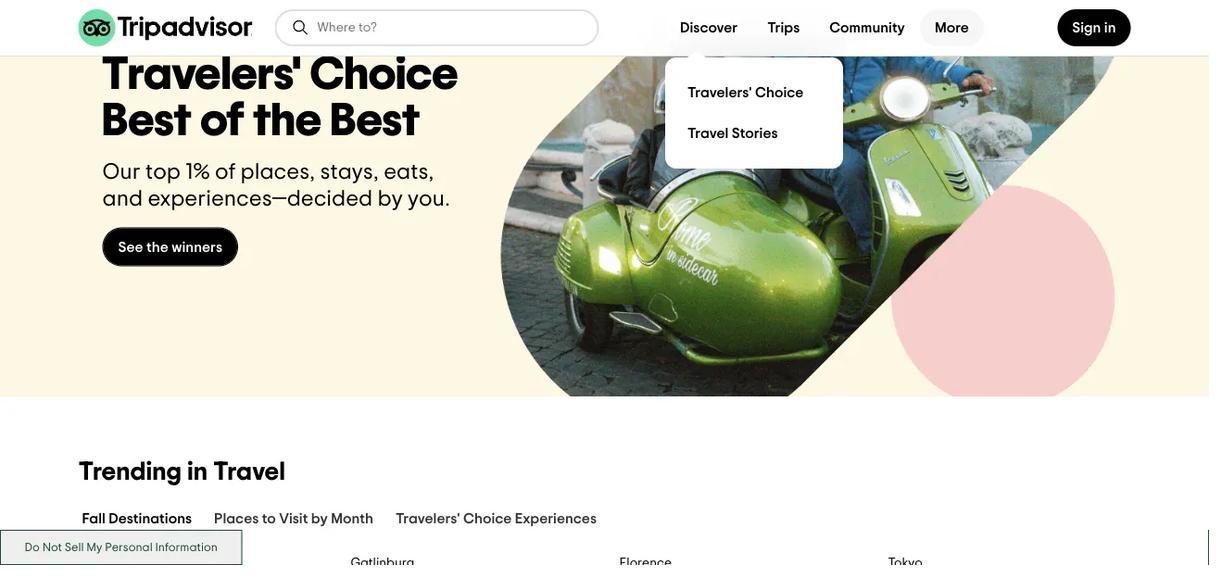 Task type: describe. For each thing, give the bounding box(es) containing it.
by inside the our top 1% of places, stays, eats, and experiences—decided by you.
[[378, 188, 403, 210]]

eats,
[[384, 161, 434, 184]]

do not sell my personal information
[[25, 542, 218, 553]]

winners
[[172, 240, 222, 255]]

trending in travel
[[78, 459, 285, 485]]

0 horizontal spatial the
[[146, 240, 169, 255]]

visit
[[279, 511, 308, 526]]

tripadvisor image
[[78, 9, 253, 46]]

travelers' for travelers' choice best of the best
[[102, 52, 301, 98]]

personal
[[105, 542, 153, 553]]

of for the
[[200, 98, 244, 145]]

experiences—decided
[[148, 188, 373, 210]]

travelers' for travelers' choice experiences
[[396, 511, 460, 526]]

trips
[[767, 20, 800, 35]]

choice for travelers' choice best of the best
[[310, 52, 459, 98]]

see the winners link
[[102, 228, 238, 267]]

stays,
[[320, 161, 379, 184]]

Search search field
[[317, 19, 582, 36]]

by inside button
[[311, 511, 328, 526]]

our
[[102, 161, 141, 184]]

travelers' for travelers' choice
[[688, 85, 752, 100]]

places,
[[241, 161, 315, 184]]

you.
[[408, 188, 450, 210]]

discover
[[680, 20, 738, 35]]

to
[[262, 511, 276, 526]]

not
[[42, 542, 62, 553]]

places to visit by month
[[214, 511, 373, 526]]

more button
[[920, 9, 984, 46]]

choice for travelers' choice experiences
[[463, 511, 512, 526]]

of for places,
[[215, 161, 236, 184]]

our top 1% of places, stays, eats, and experiences—decided by you.
[[102, 161, 450, 210]]

travelers' choice best of the best
[[102, 52, 459, 145]]

places
[[214, 511, 259, 526]]

in for trending
[[187, 459, 208, 485]]

travelers' choice
[[688, 85, 804, 100]]

destinations
[[109, 511, 192, 526]]

more
[[935, 20, 969, 35]]

stories
[[732, 126, 778, 141]]

and
[[102, 188, 143, 210]]

travel stories link
[[680, 113, 828, 154]]

month
[[331, 511, 373, 526]]

discover button
[[665, 9, 753, 46]]

travelers' choice link
[[680, 72, 828, 113]]

places to visit by month button
[[210, 506, 377, 536]]

information
[[155, 542, 218, 553]]



Task type: locate. For each thing, give the bounding box(es) containing it.
see
[[118, 240, 143, 255]]

fall destinations button
[[78, 506, 196, 536]]

top
[[145, 161, 181, 184]]

0 horizontal spatial travel
[[213, 459, 285, 485]]

menu
[[665, 57, 843, 169]]

sell
[[65, 542, 84, 553]]

the right see
[[146, 240, 169, 255]]

0 vertical spatial travel
[[688, 126, 729, 141]]

1 horizontal spatial best
[[331, 98, 420, 145]]

0 horizontal spatial choice
[[310, 52, 459, 98]]

trending
[[78, 459, 182, 485]]

travelers' up travel stories
[[688, 85, 752, 100]]

in right sign
[[1104, 20, 1116, 35]]

do
[[25, 542, 40, 553]]

1 horizontal spatial travel
[[688, 126, 729, 141]]

0 vertical spatial the
[[253, 98, 322, 145]]

fall destinations
[[82, 511, 192, 526]]

choice for travelers' choice
[[755, 85, 804, 100]]

1 horizontal spatial travelers'
[[396, 511, 460, 526]]

menu containing travelers' choice
[[665, 57, 843, 169]]

None search field
[[277, 11, 597, 44]]

1 vertical spatial travel
[[213, 459, 285, 485]]

1 vertical spatial in
[[187, 459, 208, 485]]

choice inside button
[[463, 511, 512, 526]]

travelers'
[[102, 52, 301, 98], [688, 85, 752, 100], [396, 511, 460, 526]]

1 vertical spatial the
[[146, 240, 169, 255]]

my
[[86, 542, 102, 553]]

travel up places
[[213, 459, 285, 485]]

0 horizontal spatial by
[[311, 511, 328, 526]]

in for sign
[[1104, 20, 1116, 35]]

of inside the travelers' choice best of the best
[[200, 98, 244, 145]]

1 best from the left
[[102, 98, 192, 145]]

the up the 'places,'
[[253, 98, 322, 145]]

sign in
[[1072, 20, 1116, 35]]

travelers' down the 'tripadvisor' image
[[102, 52, 301, 98]]

trips button
[[753, 9, 815, 46]]

of
[[200, 98, 244, 145], [215, 161, 236, 184]]

0 horizontal spatial travelers'
[[102, 52, 301, 98]]

travelers' inside the travelers' choice best of the best
[[102, 52, 301, 98]]

travelers' choice experiences button
[[392, 506, 600, 536]]

in
[[1104, 20, 1116, 35], [187, 459, 208, 485]]

travelers' choice experiences
[[396, 511, 597, 526]]

of up 1%
[[200, 98, 244, 145]]

do not sell my personal information button
[[0, 530, 242, 565]]

2 horizontal spatial choice
[[755, 85, 804, 100]]

search image
[[291, 19, 310, 37]]

0 horizontal spatial best
[[102, 98, 192, 145]]

1 horizontal spatial by
[[378, 188, 403, 210]]

0 vertical spatial in
[[1104, 20, 1116, 35]]

the inside the travelers' choice best of the best
[[253, 98, 322, 145]]

0 vertical spatial of
[[200, 98, 244, 145]]

by down eats,
[[378, 188, 403, 210]]

in up destinations
[[187, 459, 208, 485]]

sign
[[1072, 20, 1101, 35]]

1 horizontal spatial the
[[253, 98, 322, 145]]

the
[[253, 98, 322, 145], [146, 240, 169, 255]]

choice inside menu
[[755, 85, 804, 100]]

0 horizontal spatial in
[[187, 459, 208, 485]]

2 best from the left
[[331, 98, 420, 145]]

travelers' right month
[[396, 511, 460, 526]]

1 horizontal spatial choice
[[463, 511, 512, 526]]

choice
[[310, 52, 459, 98], [755, 85, 804, 100], [463, 511, 512, 526]]

community
[[830, 20, 905, 35]]

choice down search search field
[[310, 52, 459, 98]]

1 vertical spatial by
[[311, 511, 328, 526]]

sign in link
[[1058, 9, 1131, 46]]

experiences
[[515, 511, 597, 526]]

2 horizontal spatial travelers'
[[688, 85, 752, 100]]

1 vertical spatial of
[[215, 161, 236, 184]]

community button
[[815, 9, 920, 46]]

fall
[[82, 511, 105, 526]]

0 vertical spatial by
[[378, 188, 403, 210]]

best
[[102, 98, 192, 145], [331, 98, 420, 145]]

choice inside the travelers' choice best of the best
[[310, 52, 459, 98]]

of right 1%
[[215, 161, 236, 184]]

travel
[[688, 126, 729, 141], [213, 459, 285, 485]]

tab list containing fall destinations
[[56, 502, 1153, 540]]

by right visit
[[311, 511, 328, 526]]

travelers' inside menu
[[688, 85, 752, 100]]

choice up stories
[[755, 85, 804, 100]]

by
[[378, 188, 403, 210], [311, 511, 328, 526]]

travel left stories
[[688, 126, 729, 141]]

choice left experiences
[[463, 511, 512, 526]]

tab list
[[56, 502, 1153, 540]]

1%
[[185, 161, 210, 184]]

best up stays,
[[331, 98, 420, 145]]

travel stories
[[688, 126, 778, 141]]

of inside the our top 1% of places, stays, eats, and experiences—decided by you.
[[215, 161, 236, 184]]

best up top
[[102, 98, 192, 145]]

1 horizontal spatial in
[[1104, 20, 1116, 35]]

travelers' inside button
[[396, 511, 460, 526]]

see the winners
[[118, 240, 222, 255]]



Task type: vqa. For each thing, say whether or not it's contained in the screenshot.
Show to the right
no



